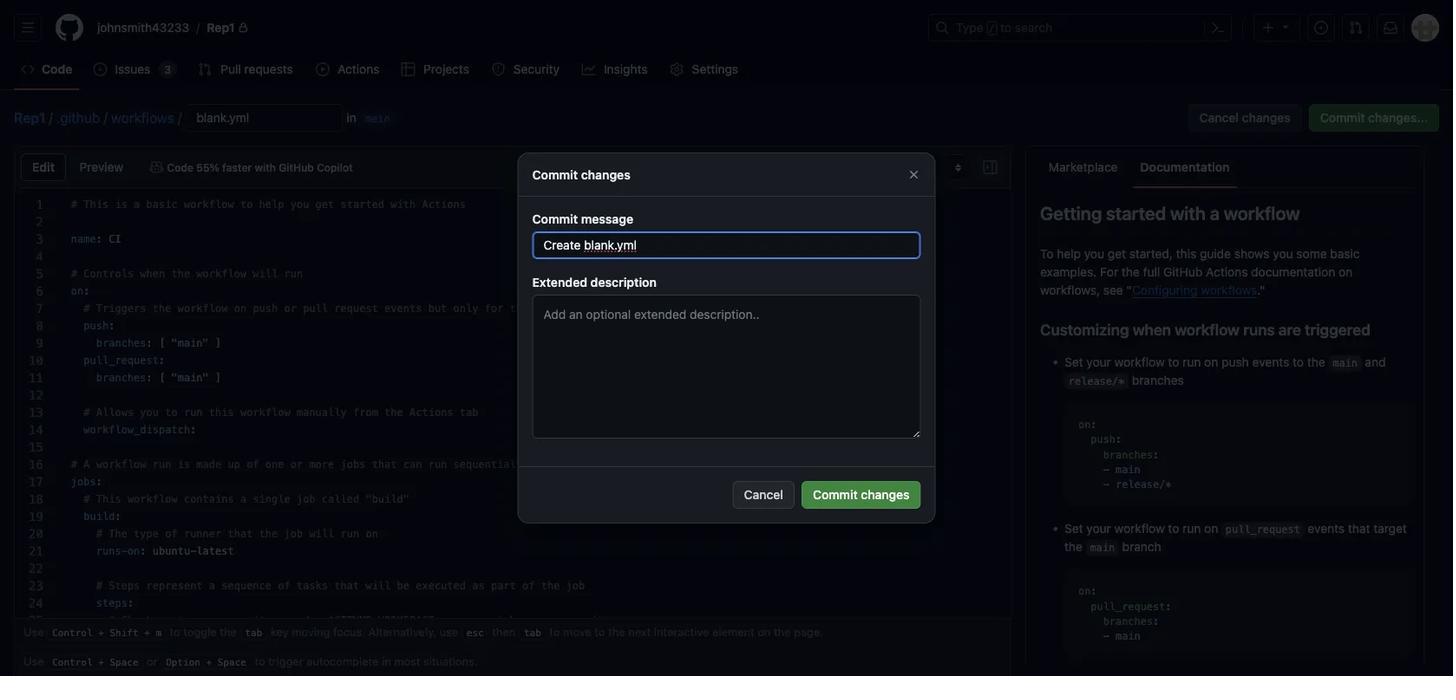 Task type: describe. For each thing, give the bounding box(es) containing it.
documentation
[[1141, 160, 1230, 174]]

commit changes...
[[1321, 111, 1428, 125]]

triggered
[[1305, 321, 1371, 339]]

pull_request inside # controls when the workflow will run on : # triggers the workflow on push or pull request events but only for the "main" branch push : branches : [ "main" ] pull_request : branches : [ "main" ]
[[84, 355, 159, 367]]

workflow right triggers
[[178, 303, 228, 315]]

started,
[[1130, 247, 1173, 261]]

# this is a basic workflow to help you get started with actions
[[71, 199, 466, 211]]

."
[[1258, 283, 1266, 298]]

rep1 / .github / workflows
[[14, 110, 174, 126]]

0 vertical spatial commit changes
[[532, 167, 631, 182]]

to left "search"
[[1001, 20, 1012, 35]]

but
[[428, 303, 447, 315]]

your inside the set your workflow to run on push events to the main and release/* branches
[[1087, 355, 1112, 370]]

branches down triggers
[[96, 338, 146, 350]]

control for or
[[52, 657, 92, 668]]

pull
[[221, 62, 241, 76]]

a for sequence
[[209, 581, 215, 593]]

# steps represent a sequence of tasks that will be executed as part of the job steps : # checks-out your repository under $github_workspace, so your job can access it - uses : actions/checkout@v3
[[71, 581, 604, 645]]

name : ci
[[71, 233, 121, 246]]

1 [ from the top
[[159, 338, 165, 350]]

13
[[29, 406, 43, 420]]

24
[[29, 597, 43, 611]]

workflows link
[[111, 110, 174, 126]]

this inside # a workflow run is made up of one or more jobs that can run sequentially or in parallel jobs : # this workflow contains a single job called "build" build : # the type of runner that the job will run on runs-on : ubuntu-latest
[[96, 494, 121, 506]]

: - for branches
[[1079, 449, 1160, 476]]

cancel changes link
[[1189, 104, 1302, 132]]

1 horizontal spatial 3
[[164, 63, 171, 76]]

workflow down 'configuring workflows ."'
[[1175, 321, 1240, 339]]

insights
[[604, 62, 648, 76]]

pull
[[303, 303, 328, 315]]

full
[[1144, 265, 1161, 279]]

out
[[165, 615, 184, 627]]

+ left m
[[144, 628, 150, 639]]

part
[[491, 581, 516, 593]]

0 horizontal spatial basic
[[146, 199, 178, 211]]

actions inside "to help you get started, this guide shows you some basic examples. for the full github actions documentation on workflows, see ""
[[1207, 265, 1248, 279]]

5
[[36, 267, 43, 281]]

git pull request image for issue opened icon
[[1350, 21, 1363, 35]]

on inside "to help you get started, this guide shows you some basic examples. for the full github actions documentation on workflows, see ""
[[1339, 265, 1353, 279]]

2 horizontal spatial tab
[[524, 628, 541, 639]]

7
[[36, 302, 43, 316]]

you up documentation
[[1274, 247, 1294, 261]]

1 horizontal spatial with
[[391, 199, 416, 211]]

page.
[[794, 626, 824, 639]]

pull requests link
[[191, 56, 302, 82]]

main - release/*
[[1079, 464, 1172, 491]]

made
[[196, 459, 222, 471]]

is inside # a workflow run is made up of one or more jobs that can run sequentially or in parallel jobs : # this workflow contains a single job called "build" build : # the type of runner that the job will run on runs-on : ubuntu-latest
[[178, 459, 190, 471]]

of right up
[[247, 459, 259, 471]]

main for main - release/*
[[1116, 464, 1141, 476]]

0 vertical spatial this
[[84, 199, 109, 211]]

to down code 55% faster with github copilot popup button
[[240, 199, 253, 211]]

+ left shift
[[98, 628, 104, 639]]

to down customizing when workflow runs are triggered
[[1169, 355, 1180, 370]]

1 horizontal spatial when
[[1133, 321, 1172, 339]]

to down the main - release/*
[[1169, 522, 1180, 536]]

that up "build"
[[372, 459, 397, 471]]

2 horizontal spatial with
[[1171, 203, 1206, 224]]

that up latest
[[228, 529, 253, 541]]

list containing marketplace
[[1041, 150, 1237, 185]]

branches up the main - release/*
[[1104, 449, 1153, 461]]

build
[[84, 511, 115, 523]]

cancel for cancel
[[744, 488, 784, 502]]

/ right '.github'
[[104, 110, 108, 126]]

job down single
[[284, 529, 303, 541]]

shield image
[[491, 62, 505, 76]]

with inside popup button
[[255, 161, 276, 174]]

parallel
[[573, 459, 623, 471]]

events that target the
[[1065, 522, 1408, 555]]

issue opened image
[[1315, 21, 1329, 35]]

only
[[454, 303, 479, 315]]

2 ] from the top
[[215, 372, 222, 384]]

that inside events that target the
[[1349, 522, 1371, 536]]

edit mode element
[[21, 154, 136, 181]]

actions inside # allows you to run this workflow manually from the actions tab workflow_dispatch :
[[410, 407, 454, 419]]

1 vertical spatial changes
[[581, 167, 631, 182]]

1 vertical spatial rep1 link
[[14, 110, 46, 126]]

release/* inside the main - release/*
[[1116, 479, 1172, 491]]

checks-
[[121, 615, 165, 627]]

to
[[1041, 247, 1054, 261]]

allows
[[96, 407, 134, 419]]

commit right the cancel button
[[813, 488, 858, 502]]

issues
[[115, 62, 150, 76]]

"build"
[[366, 494, 410, 506]]

# left triggers
[[84, 303, 90, 315]]

johnsmith43233
[[97, 20, 189, 35]]

and
[[1366, 355, 1386, 370]]

trigger
[[268, 655, 304, 668]]

push down triggers
[[84, 320, 109, 332]]

branch inside # controls when the workflow will run on : # triggers the workflow on push or pull request events but only for the "main" branch push : branches : [ "main" ] pull_request : branches : [ "main" ]
[[579, 303, 617, 315]]

the right for
[[510, 303, 529, 315]]

commit changes dialog
[[519, 154, 935, 523]]

.github link
[[56, 110, 100, 126]]

or right one
[[290, 459, 303, 471]]

the right toggle
[[220, 626, 237, 639]]

/ right workflows link
[[178, 110, 182, 126]]

# down build
[[96, 529, 102, 541]]

use for +
[[23, 626, 44, 639]]

projects link
[[395, 56, 478, 82]]

up
[[228, 459, 240, 471]]

issue opened image
[[93, 62, 107, 76]]

55%
[[196, 161, 220, 174]]

0 vertical spatial get
[[316, 199, 334, 211]]

to right move
[[595, 626, 605, 639]]

rep1 for rep1
[[207, 20, 235, 35]]

0 vertical spatial "main"
[[535, 303, 573, 315]]

changes...
[[1369, 111, 1428, 125]]

changes for the commit changes button
[[861, 488, 910, 502]]

main link
[[360, 109, 395, 128]]

workflows,
[[1041, 283, 1101, 298]]

uses
[[121, 633, 146, 645]]

will inside # controls when the workflow will run on : # triggers the workflow on push or pull request events but only for the "main" branch push : branches : [ "main" ] pull_request : branches : [ "main" ]
[[253, 268, 278, 280]]

$github_workspace,
[[328, 615, 441, 627]]

workflow down # this is a basic workflow to help you get started with actions
[[196, 268, 247, 280]]

or right the sequentially
[[535, 459, 548, 471]]

will inside # a workflow run is made up of one or more jobs that can run sequentially or in parallel jobs : # this workflow contains a single job called "build" build : # the type of runner that the job will run on runs-on : ubuntu-latest
[[309, 529, 334, 541]]

for
[[1100, 265, 1119, 279]]

situations.
[[424, 655, 478, 668]]

sequence
[[222, 581, 272, 593]]

executed
[[416, 581, 466, 593]]

1 vertical spatial workflows
[[1201, 283, 1258, 298]]

none text field containing # this is a basic workflow to help you get started with actions
[[57, 189, 1011, 677]]

esc
[[467, 628, 484, 639]]

1 vertical spatial jobs
[[71, 476, 96, 489]]

the right "controls"
[[171, 268, 190, 280]]

rep1 for rep1 / .github / workflows
[[14, 110, 46, 126]]

of right 'part'
[[522, 581, 535, 593]]

12
[[29, 388, 43, 403]]

release/* inside the set your workflow to run on push events to the main and release/* branches
[[1069, 376, 1125, 388]]

target
[[1374, 522, 1408, 536]]

for
[[485, 303, 504, 315]]

run inside # controls when the workflow will run on : # triggers the workflow on push or pull request events but only for the "main" branch push : branches : [ "main" ] pull_request : branches : [ "main" ]
[[284, 268, 303, 280]]

0 horizontal spatial help
[[259, 199, 284, 211]]

2
[[36, 215, 43, 229]]

close image
[[907, 168, 921, 182]]

push inside : push
[[1091, 434, 1116, 446]]

commit changes inside button
[[813, 488, 910, 502]]

1
[[36, 197, 43, 212]]

commit changes... button
[[1309, 104, 1440, 132]]

extended
[[532, 275, 588, 289]]

code for code
[[42, 62, 72, 76]]

# left "controls"
[[71, 268, 77, 280]]

+ down actions/checkout@v3
[[206, 657, 212, 668]]

gear image
[[670, 62, 684, 76]]

push left 'pull'
[[253, 303, 278, 315]]

from
[[353, 407, 378, 419]]

projects
[[424, 62, 469, 76]]

26
[[29, 631, 43, 646]]

command palette image
[[1212, 21, 1225, 35]]

single
[[253, 494, 290, 506]]

autocomplete
[[307, 655, 379, 668]]

27
[[29, 649, 43, 663]]

use for or
[[23, 655, 44, 668]]

1 horizontal spatial started
[[1107, 203, 1167, 224]]

workflow down 55%
[[184, 199, 234, 211]]

you up for
[[1085, 247, 1105, 261]]

github inside "to help you get started, this guide shows you some basic examples. for the full github actions documentation on workflows, see ""
[[1164, 265, 1203, 279]]

to left move
[[550, 626, 560, 639]]

be
[[397, 581, 410, 593]]

edit
[[32, 160, 55, 174]]

git pull request image for issue opened image
[[198, 62, 212, 76]]

workflow right a
[[96, 459, 146, 471]]

0 horizontal spatial started
[[341, 199, 385, 211]]

under
[[290, 615, 322, 627]]

1 vertical spatial branch
[[1123, 540, 1162, 555]]

tab inside # allows you to run this workflow manually from the actions tab workflow_dispatch :
[[460, 407, 479, 419]]

the inside # allows you to run this workflow manually from the actions tab workflow_dispatch :
[[385, 407, 403, 419]]

pull_request inside : pull_request
[[1091, 601, 1166, 613]]

branches up allows
[[96, 372, 146, 384]]

set for set your workflow to run on push events to the
[[1065, 355, 1084, 370]]

table image
[[402, 62, 415, 76]]

18
[[29, 493, 43, 507]]

code for code 55% faster with github copilot
[[167, 161, 194, 174]]

preview button
[[67, 154, 136, 181]]

"
[[1127, 283, 1133, 298]]

guide
[[1200, 247, 1232, 261]]

a
[[84, 459, 90, 471]]

type
[[134, 529, 159, 541]]

# left a
[[71, 459, 77, 471]]

19
[[29, 510, 43, 524]]

copilot image
[[150, 161, 164, 174]]

shows
[[1235, 247, 1270, 261]]

0 horizontal spatial tab
[[245, 628, 262, 639]]

- inside the main - release/*
[[1104, 479, 1110, 491]]

the inside # a workflow run is made up of one or more jobs that can run sequentially or in parallel jobs : # this workflow contains a single job called "build" build : # the type of runner that the job will run on runs-on : ubuntu-latest
[[259, 529, 278, 541]]

will inside # steps represent a sequence of tasks that will be executed as part of the job steps : # checks-out your repository under $github_workspace, so your job can access it - uses : actions/checkout@v3
[[366, 581, 391, 593]]

manually
[[297, 407, 347, 419]]

: pull_request
[[1079, 586, 1166, 613]]

code image
[[21, 62, 35, 76]]

2 vertical spatial "main"
[[171, 372, 209, 384]]

Commit message text field
[[533, 233, 920, 259]]

element
[[713, 626, 755, 639]]

+ down steps
[[98, 657, 104, 668]]

0 vertical spatial workflows
[[111, 110, 174, 126]]

your up the main branch
[[1087, 522, 1112, 536]]

15
[[29, 440, 43, 455]]

this for started,
[[1177, 247, 1197, 261]]

to down 'are'
[[1293, 355, 1304, 370]]

# down steps
[[109, 615, 115, 627]]

1 vertical spatial "main"
[[171, 338, 209, 350]]

can inside # steps represent a sequence of tasks that will be executed as part of the job steps : # checks-out your repository under $github_workspace, so your job can access it - uses : actions/checkout@v3
[[522, 615, 541, 627]]

workflow_dispatch
[[84, 424, 190, 437]]

# up build
[[84, 494, 90, 506]]

play image
[[316, 62, 330, 76]]

16
[[29, 458, 43, 472]]

# inside # allows you to run this workflow manually from the actions tab workflow_dispatch :
[[84, 407, 90, 419]]



Task type: locate. For each thing, give the bounding box(es) containing it.
workflow up the main branch
[[1115, 522, 1165, 536]]

changes
[[1242, 111, 1291, 125], [581, 167, 631, 182], [861, 488, 910, 502]]

workflows down "issues"
[[111, 110, 174, 126]]

your up actions/checkout@v3
[[190, 615, 215, 627]]

set inside the set your workflow to run on push events to the main and release/* branches
[[1065, 355, 1084, 370]]

security link
[[485, 56, 568, 82]]

this
[[84, 199, 109, 211], [96, 494, 121, 506]]

a left single
[[240, 494, 247, 506]]

branches down : pull_request
[[1104, 616, 1153, 628]]

the right it
[[608, 626, 625, 639]]

1 horizontal spatial can
[[522, 615, 541, 627]]

jobs down a
[[71, 476, 96, 489]]

events down runs
[[1253, 355, 1290, 370]]

get up for
[[1108, 247, 1127, 261]]

main inside the in main
[[365, 112, 390, 124]]

type / to search
[[956, 20, 1053, 35]]

on
[[1339, 265, 1353, 279], [71, 286, 84, 298], [234, 303, 247, 315], [1205, 355, 1219, 370], [1079, 419, 1091, 431], [1205, 522, 1219, 536], [366, 529, 378, 541], [127, 546, 140, 558], [1079, 586, 1091, 598], [758, 626, 771, 639]]

1 horizontal spatial github
[[1164, 265, 1203, 279]]

0 vertical spatial jobs
[[341, 459, 366, 471]]

job
[[297, 494, 316, 506], [284, 529, 303, 541], [566, 581, 585, 593], [497, 615, 516, 627]]

workflows down guide
[[1201, 283, 1258, 298]]

0 vertical spatial [
[[159, 338, 165, 350]]

0 vertical spatial cancel
[[1200, 111, 1239, 125]]

basic down copilot image
[[146, 199, 178, 211]]

changes inside button
[[861, 488, 910, 502]]

2 vertical spatial pull_request
[[1091, 601, 1166, 613]]

/ inside type / to search
[[989, 23, 995, 35]]

the up "
[[1122, 265, 1140, 279]]

1 horizontal spatial basic
[[1331, 247, 1361, 261]]

the left page.
[[774, 626, 791, 639]]

the inside the set your workflow to run on push events to the main and release/* branches
[[1308, 355, 1326, 370]]

request
[[334, 303, 378, 315]]

cancel inside button
[[744, 488, 784, 502]]

commit
[[1321, 111, 1366, 125], [532, 167, 578, 182], [532, 212, 578, 226], [813, 488, 858, 502]]

or inside use control + space or option + space to trigger autocomplete in most situations.
[[147, 655, 158, 668]]

runs-
[[96, 546, 127, 558]]

2 : - from the top
[[1079, 616, 1160, 643]]

2 horizontal spatial events
[[1308, 522, 1345, 536]]

customizing
[[1041, 321, 1130, 339]]

called
[[322, 494, 359, 506]]

you inside # allows you to run this workflow manually from the actions tab workflow_dispatch :
[[140, 407, 159, 419]]

controls
[[84, 268, 134, 280]]

the up access
[[541, 581, 560, 593]]

getting started with a workflow
[[1041, 203, 1301, 224]]

1 vertical spatial rep1
[[14, 110, 46, 126]]

you down the code 55% faster with github copilot on the top of page
[[290, 199, 309, 211]]

3 inside 1 2 3 4 5 6 7 8 9 10 11 12 13 14 15 16 17 18 19 20 21 22 23 24 25 26 27
[[36, 232, 43, 246]]

0 horizontal spatial is
[[115, 199, 127, 211]]

0 horizontal spatial can
[[403, 459, 422, 471]]

or
[[284, 303, 297, 315], [290, 459, 303, 471], [535, 459, 548, 471], [147, 655, 158, 668]]

2 space from the left
[[218, 657, 246, 668]]

are
[[1279, 321, 1302, 339]]

main branch
[[1090, 540, 1162, 555]]

github
[[279, 161, 314, 174], [1164, 265, 1203, 279]]

workflow
[[184, 199, 234, 211], [1224, 203, 1301, 224], [196, 268, 247, 280], [178, 303, 228, 315], [1175, 321, 1240, 339], [1115, 355, 1165, 370], [240, 407, 290, 419], [96, 459, 146, 471], [127, 494, 178, 506], [1115, 522, 1165, 536]]

basic
[[146, 199, 178, 211], [1331, 247, 1361, 261]]

2 vertical spatial in
[[382, 655, 391, 668]]

on inside the set your workflow to run on push events to the main and release/* branches
[[1205, 355, 1219, 370]]

main
[[365, 112, 390, 124], [1333, 357, 1358, 370], [1116, 464, 1141, 476], [1090, 543, 1115, 555], [1116, 631, 1141, 643]]

events inside # controls when the workflow will run on : # triggers the workflow on push or pull request events but only for the "main" branch push : branches : [ "main" ] pull_request : branches : [ "main" ]
[[385, 303, 422, 315]]

that inside # steps represent a sequence of tasks that will be executed as part of the job steps : # checks-out your repository under $github_workspace, so your job can access it - uses : actions/checkout@v3
[[334, 581, 359, 593]]

cancel changes
[[1200, 111, 1291, 125]]

branch down set your workflow to run on pull_request
[[1123, 540, 1162, 555]]

so
[[447, 615, 460, 627]]

notifications image
[[1384, 21, 1398, 35]]

workflows
[[111, 110, 174, 126], [1201, 283, 1258, 298]]

runs
[[1244, 321, 1275, 339]]

1 horizontal spatial changes
[[861, 488, 910, 502]]

it
[[591, 615, 604, 627]]

github inside popup button
[[279, 161, 314, 174]]

to left the trigger
[[255, 655, 265, 668]]

job right single
[[297, 494, 316, 506]]

main up : pull_request
[[1090, 543, 1115, 555]]

this for run
[[209, 407, 234, 419]]

0 vertical spatial branch
[[579, 303, 617, 315]]

johnsmith43233 /
[[97, 20, 200, 35]]

22
[[29, 562, 43, 576]]

run inside the set your workflow to run on push events to the main and release/* branches
[[1183, 355, 1202, 370]]

1 vertical spatial 3
[[36, 232, 43, 246]]

0 horizontal spatial 3
[[36, 232, 43, 246]]

: - down : pull_request
[[1079, 616, 1160, 643]]

2 control from the top
[[52, 657, 92, 668]]

: - for branch
[[1079, 616, 1160, 643]]

the inside events that target the
[[1065, 540, 1083, 555]]

your up esc
[[466, 615, 491, 627]]

1 set from the top
[[1065, 355, 1084, 370]]

git pull request image inside pull requests link
[[198, 62, 212, 76]]

0 vertical spatial release/*
[[1069, 376, 1125, 388]]

see
[[1104, 283, 1124, 298]]

0 horizontal spatial in
[[347, 111, 357, 125]]

in left most
[[382, 655, 391, 668]]

workflow up shows
[[1224, 203, 1301, 224]]

git pull request image
[[1350, 21, 1363, 35], [198, 62, 212, 76]]

/ left the lock icon
[[196, 20, 200, 35]]

23
[[29, 579, 43, 594]]

1 vertical spatial cancel
[[744, 488, 784, 502]]

1 horizontal spatial jobs
[[341, 459, 366, 471]]

a down preview button
[[134, 199, 140, 211]]

extended description
[[532, 275, 657, 289]]

main inside the main branch
[[1090, 543, 1115, 555]]

0 horizontal spatial will
[[253, 268, 278, 280]]

basic inside "to help you get started, this guide shows you some basic examples. for the full github actions documentation on workflows, see ""
[[1331, 247, 1361, 261]]

triangle down image
[[1279, 20, 1293, 33]]

1 horizontal spatial get
[[1108, 247, 1127, 261]]

represent
[[146, 581, 203, 593]]

push inside the set your workflow to run on push events to the main and release/* branches
[[1222, 355, 1250, 370]]

commit changes
[[532, 167, 631, 182], [813, 488, 910, 502]]

in inside # a workflow run is made up of one or more jobs that can run sequentially or in parallel jobs : # this workflow contains a single job called "build" build : # the type of runner that the job will run on runs-on : ubuntu-latest
[[554, 459, 566, 471]]

control right 26
[[52, 628, 92, 639]]

commit up "commit message" at left
[[532, 167, 578, 182]]

as
[[472, 581, 485, 593]]

0 vertical spatial basic
[[146, 199, 178, 211]]

main down : pull_request
[[1116, 631, 1141, 643]]

1 horizontal spatial branch
[[1123, 540, 1162, 555]]

main for main
[[1116, 631, 1141, 643]]

0 vertical spatial events
[[385, 303, 422, 315]]

2 vertical spatial events
[[1308, 522, 1345, 536]]

1 horizontal spatial code
[[167, 161, 194, 174]]

: push
[[1079, 419, 1116, 446]]

list up getting started with a workflow
[[1041, 150, 1237, 185]]

1 ] from the top
[[215, 338, 222, 350]]

branches
[[96, 338, 146, 350], [96, 372, 146, 384], [1132, 374, 1185, 388], [1104, 449, 1153, 461], [1104, 616, 1153, 628]]

when right "controls"
[[140, 268, 165, 280]]

1 vertical spatial use
[[23, 655, 44, 668]]

a inside # steps represent a sequence of tasks that will be executed as part of the job steps : # checks-out your repository under $github_workspace, so your job can access it - uses : actions/checkout@v3
[[209, 581, 215, 593]]

this up name : ci on the top left of page
[[84, 199, 109, 211]]

will down the called
[[309, 529, 334, 541]]

: inside : push
[[1091, 419, 1097, 431]]

sequentially
[[454, 459, 529, 471]]

1 use from the top
[[23, 626, 44, 639]]

cancel for cancel changes
[[1200, 111, 1239, 125]]

1 horizontal spatial commit changes
[[813, 488, 910, 502]]

control inside use control + space or option + space to trigger autocomplete in most situations.
[[52, 657, 92, 668]]

0 vertical spatial this
[[1177, 247, 1197, 261]]

a for basic
[[134, 199, 140, 211]]

0 horizontal spatial get
[[316, 199, 334, 211]]

1 horizontal spatial space
[[218, 657, 246, 668]]

9
[[36, 336, 43, 351]]

workflow up one
[[240, 407, 290, 419]]

branches inside the set your workflow to run on push events to the main and release/* branches
[[1132, 374, 1185, 388]]

File name text field
[[186, 105, 342, 131]]

1 vertical spatial [
[[159, 372, 165, 384]]

1 control from the top
[[52, 628, 92, 639]]

- inside # steps represent a sequence of tasks that will be executed as part of the job steps : # checks-out your repository under $github_workspace, so your job can access it - uses : actions/checkout@v3
[[109, 633, 115, 645]]

on inside use control + shift + m to toggle the tab key moving focus. alternatively, use esc then tab to move to the next interactive element on the page.
[[758, 626, 771, 639]]

1 vertical spatial basic
[[1331, 247, 1361, 261]]

contains
[[184, 494, 234, 506]]

main inside the main - release/*
[[1116, 464, 1141, 476]]

1 vertical spatial is
[[178, 459, 190, 471]]

1 vertical spatial control
[[52, 657, 92, 668]]

one
[[265, 459, 284, 471]]

the inside "to help you get started, this guide shows you some basic examples. for the full github actions documentation on workflows, see ""
[[1122, 265, 1140, 279]]

or down m
[[147, 655, 158, 668]]

0 horizontal spatial changes
[[581, 167, 631, 182]]

2 use from the top
[[23, 655, 44, 668]]

configuring workflows ."
[[1133, 283, 1266, 298]]

in
[[347, 111, 357, 125], [554, 459, 566, 471], [382, 655, 391, 668]]

0 horizontal spatial github
[[279, 161, 314, 174]]

run
[[284, 268, 303, 280], [1183, 355, 1202, 370], [184, 407, 203, 419], [153, 459, 171, 471], [428, 459, 447, 471], [1183, 522, 1202, 536], [341, 529, 359, 541]]

tasks
[[297, 581, 328, 593]]

when inside # controls when the workflow will run on : # triggers the workflow on push or pull request events but only for the "main" branch push : branches : [ "main" ] pull_request : branches : [ "main" ]
[[140, 268, 165, 280]]

code inside popup button
[[167, 161, 194, 174]]

git pull request image left 'pull'
[[198, 62, 212, 76]]

2 set from the top
[[1065, 522, 1084, 536]]

rep1 link left .github link
[[14, 110, 46, 126]]

control for +
[[52, 628, 92, 639]]

0 horizontal spatial pull_request
[[84, 355, 159, 367]]

0 vertical spatial git pull request image
[[1350, 21, 1363, 35]]

pull_request inside set your workflow to run on pull_request
[[1226, 524, 1301, 536]]

1 vertical spatial commit changes
[[813, 488, 910, 502]]

this left guide
[[1177, 247, 1197, 261]]

: - down : push
[[1079, 449, 1160, 476]]

in main
[[347, 111, 390, 125]]

list up shield image
[[90, 14, 918, 42]]

a inside # a workflow run is made up of one or more jobs that can run sequentially or in parallel jobs : # this workflow contains a single job called "build" build : # the type of runner that the job will run on runs-on : ubuntu-latest
[[240, 494, 247, 506]]

the left the main branch
[[1065, 540, 1083, 555]]

your down customizing
[[1087, 355, 1112, 370]]

Add an optional extended description.. text field
[[533, 296, 920, 438]]

to up workflow_dispatch
[[165, 407, 178, 419]]

0 vertical spatial changes
[[1242, 111, 1291, 125]]

to right m
[[170, 626, 180, 639]]

lock image
[[238, 23, 249, 33]]

/ inside johnsmith43233 /
[[196, 20, 200, 35]]

0 horizontal spatial rep1
[[14, 110, 46, 126]]

: inside # allows you to run this workflow manually from the actions tab workflow_dispatch :
[[190, 424, 196, 437]]

release/* up set your workflow to run on pull_request
[[1116, 479, 1172, 491]]

is up ci
[[115, 199, 127, 211]]

rep1 left .github link
[[14, 110, 46, 126]]

of up ubuntu- in the left of the page
[[165, 529, 178, 541]]

settings link
[[663, 56, 747, 82]]

0 vertical spatial use
[[23, 626, 44, 639]]

set your workflow to run on push events to the main and release/* branches
[[1065, 355, 1386, 388]]

repository
[[222, 615, 284, 627]]

copilot
[[317, 161, 353, 174]]

1 horizontal spatial pull_request
[[1091, 601, 1166, 613]]

2 [ from the top
[[159, 372, 165, 384]]

this inside # allows you to run this workflow manually from the actions tab workflow_dispatch :
[[209, 407, 234, 419]]

0 vertical spatial 3
[[164, 63, 171, 76]]

1 horizontal spatial help
[[1057, 247, 1081, 261]]

a for workflow
[[1210, 203, 1220, 224]]

1 horizontal spatial rep1
[[207, 20, 235, 35]]

/ for type
[[989, 23, 995, 35]]

push down runs
[[1222, 355, 1250, 370]]

in left parallel
[[554, 459, 566, 471]]

# left allows
[[84, 407, 90, 419]]

0 vertical spatial github
[[279, 161, 314, 174]]

use inside use control + shift + m to toggle the tab key moving focus. alternatively, use esc then tab to move to the next interactive element on the page.
[[23, 626, 44, 639]]

job up access
[[566, 581, 585, 593]]

to inside # allows you to run this workflow manually from the actions tab workflow_dispatch :
[[165, 407, 178, 419]]

can right then at bottom left
[[522, 615, 541, 627]]

1 vertical spatial when
[[1133, 321, 1172, 339]]

started down copilot
[[341, 199, 385, 211]]

code right code image
[[42, 62, 72, 76]]

1 horizontal spatial rep1 link
[[200, 14, 256, 42]]

21
[[29, 545, 43, 559]]

to inside use control + space or option + space to trigger autocomplete in most situations.
[[255, 655, 265, 668]]

plus image
[[1262, 21, 1276, 35]]

can inside # a workflow run is made up of one or more jobs that can run sequentially or in parallel jobs : # this workflow contains a single job called "build" build : # the type of runner that the job will run on runs-on : ubuntu-latest
[[403, 459, 422, 471]]

can up "build"
[[403, 459, 422, 471]]

triggers
[[96, 303, 146, 315]]

main inside the set your workflow to run on push events to the main and release/* branches
[[1333, 357, 1358, 370]]

1 vertical spatial will
[[309, 529, 334, 541]]

1 : - from the top
[[1079, 449, 1160, 476]]

changes for cancel changes link
[[1242, 111, 1291, 125]]

workflow up type
[[127, 494, 178, 506]]

1 vertical spatial set
[[1065, 522, 1084, 536]]

edit button
[[21, 154, 66, 181]]

0 vertical spatial can
[[403, 459, 422, 471]]

2 vertical spatial will
[[366, 581, 391, 593]]

of
[[247, 459, 259, 471], [165, 529, 178, 541], [278, 581, 290, 593], [522, 581, 535, 593]]

# up steps
[[96, 581, 102, 593]]

2 horizontal spatial changes
[[1242, 111, 1291, 125]]

1 vertical spatial code
[[167, 161, 194, 174]]

help inside "to help you get started, this guide shows you some basic examples. for the full github actions documentation on workflows, see ""
[[1057, 247, 1081, 261]]

toggle
[[183, 626, 217, 639]]

help up examples.
[[1057, 247, 1081, 261]]

1 horizontal spatial this
[[1177, 247, 1197, 261]]

events left but at the top
[[385, 303, 422, 315]]

set your workflow to run on pull_request
[[1065, 522, 1301, 536]]

job down 'part'
[[497, 615, 516, 627]]

1 2 3 4 5 6 7 8 9 10 11 12 13 14 15 16 17 18 19 20 21 22 23 24 25 26 27
[[29, 197, 43, 663]]

1 vertical spatial release/*
[[1116, 479, 1172, 491]]

you
[[290, 199, 309, 211], [1085, 247, 1105, 261], [1274, 247, 1294, 261], [140, 407, 159, 419]]

1 vertical spatial events
[[1253, 355, 1290, 370]]

workflow inside # allows you to run this workflow manually from the actions tab workflow_dispatch :
[[240, 407, 290, 419]]

actions
[[338, 62, 380, 76], [422, 199, 466, 211], [1207, 265, 1248, 279], [410, 407, 454, 419]]

1 horizontal spatial workflows
[[1201, 283, 1258, 298]]

/ for johnsmith43233
[[196, 20, 200, 35]]

0 horizontal spatial when
[[140, 268, 165, 280]]

graph image
[[582, 62, 596, 76]]

the right from
[[385, 407, 403, 419]]

to
[[1001, 20, 1012, 35], [240, 199, 253, 211], [1169, 355, 1180, 370], [1293, 355, 1304, 370], [165, 407, 178, 419], [1169, 522, 1180, 536], [170, 626, 180, 639], [550, 626, 560, 639], [595, 626, 605, 639], [255, 655, 265, 668]]

0 horizontal spatial commit changes
[[532, 167, 631, 182]]

that left "target"
[[1349, 522, 1371, 536]]

pull requests
[[221, 62, 293, 76]]

workflow inside the set your workflow to run on push events to the main and release/* branches
[[1115, 355, 1165, 370]]

0 vertical spatial when
[[140, 268, 165, 280]]

1 vertical spatial git pull request image
[[198, 62, 212, 76]]

list containing johnsmith43233 /
[[90, 14, 918, 42]]

1 vertical spatial github
[[1164, 265, 1203, 279]]

set
[[1065, 355, 1084, 370], [1065, 522, 1084, 536]]

github up the configuring workflows link
[[1164, 265, 1203, 279]]

events inside events that target the
[[1308, 522, 1345, 536]]

control inside use control + shift + m to toggle the tab key moving focus. alternatively, use esc then tab to move to the next interactive element on the page.
[[52, 628, 92, 639]]

2 horizontal spatial in
[[554, 459, 566, 471]]

some
[[1297, 247, 1328, 261]]

or inside # controls when the workflow will run on : # triggers the workflow on push or pull request events but only for the "main" branch push : branches : [ "main" ] pull_request : branches : [ "main" ]
[[284, 303, 297, 315]]

run inside # allows you to run this workflow manually from the actions tab workflow_dispatch :
[[184, 407, 203, 419]]

will down # this is a basic workflow to help you get started with actions
[[253, 268, 278, 280]]

0 horizontal spatial code
[[42, 62, 72, 76]]

use up 27
[[23, 626, 44, 639]]

0 vertical spatial ]
[[215, 338, 222, 350]]

use down 26
[[23, 655, 44, 668]]

or left 'pull'
[[284, 303, 297, 315]]

main for main branch
[[1090, 543, 1115, 555]]

set for set your workflow to run on
[[1065, 522, 1084, 536]]

get inside "to help you get started, this guide shows you some basic examples. for the full github actions documentation on workflows, see ""
[[1108, 247, 1127, 261]]

marketplace link
[[1041, 150, 1127, 185]]

/
[[196, 20, 200, 35], [989, 23, 995, 35], [49, 110, 53, 126], [104, 110, 108, 126], [178, 110, 182, 126]]

# right 1
[[71, 199, 77, 211]]

events inside the set your workflow to run on push events to the main and release/* branches
[[1253, 355, 1290, 370]]

0 horizontal spatial events
[[385, 303, 422, 315]]

help
[[259, 199, 284, 211], [1057, 247, 1081, 261]]

the
[[109, 529, 127, 541]]

0 horizontal spatial this
[[209, 407, 234, 419]]

1 vertical spatial help
[[1057, 247, 1081, 261]]

1 vertical spatial : -
[[1079, 616, 1160, 643]]

None text field
[[57, 189, 1011, 677]]

0 horizontal spatial branch
[[579, 303, 617, 315]]

when down configuring
[[1133, 321, 1172, 339]]

of left the tasks
[[278, 581, 290, 593]]

space down actions/checkout@v3
[[218, 657, 246, 668]]

: inside : pull_request
[[1091, 586, 1097, 598]]

the inside # steps represent a sequence of tasks that will be executed as part of the job steps : # checks-out your repository under $github_workspace, so your job can access it - uses : actions/checkout@v3
[[541, 581, 560, 593]]

1 space from the left
[[110, 657, 138, 668]]

0 vertical spatial code
[[42, 62, 72, 76]]

0 vertical spatial pull_request
[[84, 355, 159, 367]]

space down uses
[[110, 657, 138, 668]]

main left and
[[1333, 357, 1358, 370]]

0 horizontal spatial cancel
[[744, 488, 784, 502]]

configuring workflows link
[[1133, 283, 1258, 298]]

commit left the message
[[532, 212, 578, 226]]

0 horizontal spatial git pull request image
[[198, 62, 212, 76]]

main down actions link
[[365, 112, 390, 124]]

code 55% faster with github copilot
[[167, 161, 353, 174]]

search
[[1015, 20, 1053, 35]]

list
[[90, 14, 918, 42], [1041, 150, 1237, 185]]

this inside "to help you get started, this guide shows you some basic examples. for the full github actions documentation on workflows, see ""
[[1177, 247, 1197, 261]]

ci
[[109, 233, 121, 246]]

interactive
[[654, 626, 709, 639]]

14
[[29, 423, 43, 437]]

0 vertical spatial : -
[[1079, 449, 1160, 476]]

the
[[1122, 265, 1140, 279], [171, 268, 190, 280], [153, 303, 171, 315], [510, 303, 529, 315], [1308, 355, 1326, 370], [385, 407, 403, 419], [259, 529, 278, 541], [1065, 540, 1083, 555], [541, 581, 560, 593], [220, 626, 237, 639], [608, 626, 625, 639], [774, 626, 791, 639]]

in inside use control + space or option + space to trigger autocomplete in most situations.
[[382, 655, 391, 668]]

1 horizontal spatial in
[[382, 655, 391, 668]]

tab down repository
[[245, 628, 262, 639]]

1 vertical spatial can
[[522, 615, 541, 627]]

started
[[341, 199, 385, 211], [1107, 203, 1167, 224]]

use inside use control + space or option + space to trigger autocomplete in most situations.
[[23, 655, 44, 668]]

space
[[110, 657, 138, 668], [218, 657, 246, 668]]

actions/checkout@v3
[[159, 633, 278, 645]]

/ right type
[[989, 23, 995, 35]]

a
[[134, 199, 140, 211], [1210, 203, 1220, 224], [240, 494, 247, 506], [209, 581, 215, 593]]

type
[[956, 20, 984, 35]]

# a workflow run is made up of one or more jobs that can run sequentially or in parallel jobs : # this workflow contains a single job called "build" build : # the type of runner that the job will run on runs-on : ubuntu-latest
[[71, 459, 623, 558]]

the right triggers
[[153, 303, 171, 315]]

move
[[563, 626, 592, 639]]

1 horizontal spatial is
[[178, 459, 190, 471]]

0 vertical spatial will
[[253, 268, 278, 280]]

0 vertical spatial control
[[52, 628, 92, 639]]

help panel image
[[984, 161, 998, 174]]

/ for rep1
[[49, 110, 53, 126]]

homepage image
[[56, 14, 83, 42]]

commit left changes...
[[1321, 111, 1366, 125]]

push up the main - release/*
[[1091, 434, 1116, 446]]

1 horizontal spatial events
[[1253, 355, 1290, 370]]

0 vertical spatial list
[[90, 14, 918, 42]]

1 horizontal spatial git pull request image
[[1350, 21, 1363, 35]]

a left sequence
[[209, 581, 215, 593]]

cancel
[[1200, 111, 1239, 125], [744, 488, 784, 502]]



Task type: vqa. For each thing, say whether or not it's contained in the screenshot.
the @pgl icon
no



